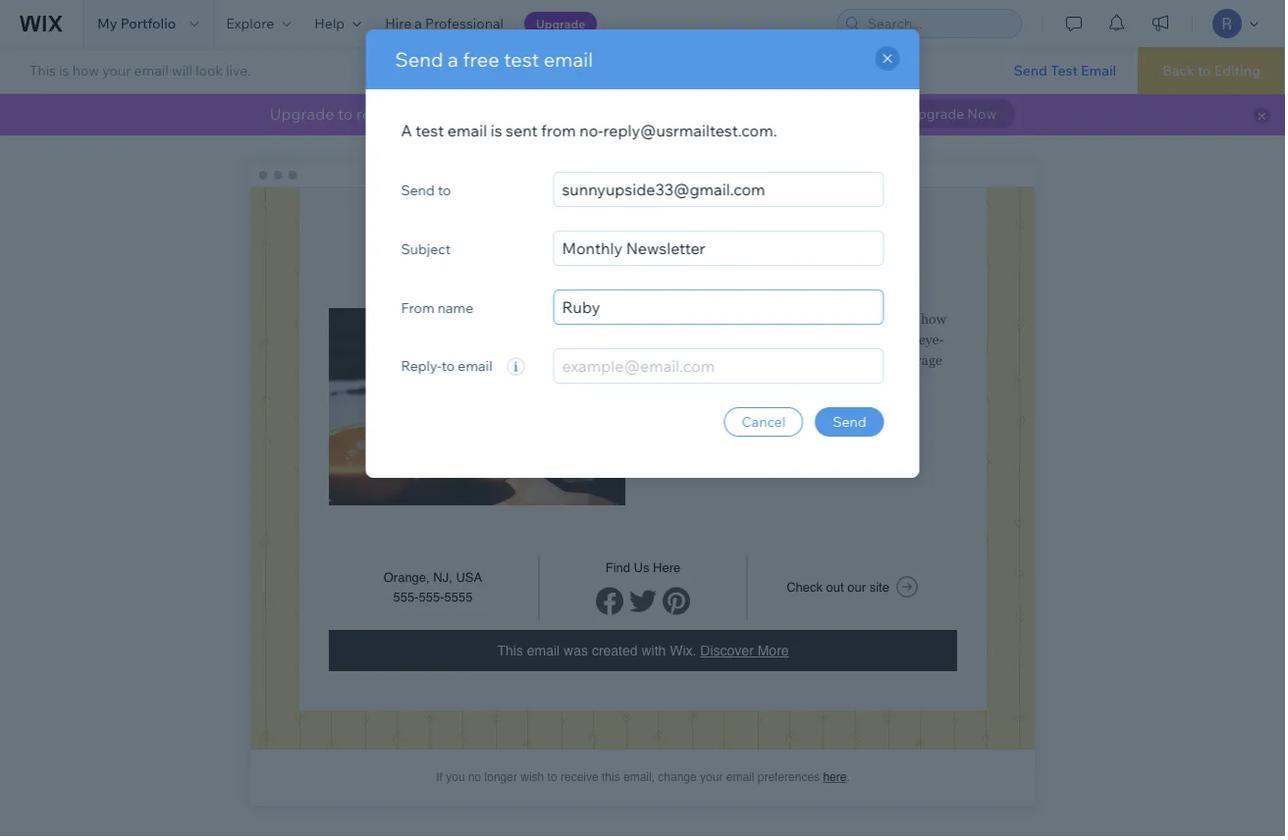 Task type: vqa. For each thing, say whether or not it's contained in the screenshot.
& at top
no



Task type: describe. For each thing, give the bounding box(es) containing it.
now
[[968, 105, 997, 122]]

back
[[1163, 62, 1195, 79]]

this is how your email will look live.
[[29, 61, 251, 79]]

upgrade to remove wix branding from emails and send more emails per month.
[[270, 104, 852, 124]]

0 vertical spatial test
[[504, 47, 539, 72]]

0 vertical spatial is
[[59, 61, 69, 79]]

reply-
[[401, 357, 442, 374]]

branding
[[446, 104, 512, 124]]

hire
[[385, 15, 412, 32]]

a test email is sent from no-reply@usrmailtest.com .
[[401, 121, 777, 140]]

remove
[[357, 104, 412, 124]]

send
[[636, 104, 672, 124]]

live.
[[226, 61, 251, 79]]

look
[[196, 61, 223, 79]]

2 emails from the left
[[718, 104, 765, 124]]

send for send to
[[401, 181, 435, 198]]

send for send test email
[[1014, 61, 1048, 79]]

upgrade now link
[[889, 99, 1016, 129]]

cancel
[[742, 413, 786, 431]]

send to
[[401, 181, 451, 198]]

email right reply-
[[458, 357, 493, 374]]

1 horizontal spatial is
[[491, 121, 502, 140]]

portfolio
[[120, 15, 176, 32]]

and
[[605, 104, 633, 124]]

your
[[102, 61, 131, 79]]

from
[[401, 299, 435, 316]]

.
[[773, 121, 777, 140]]

1 emails from the left
[[554, 104, 602, 124]]

example@email.com field for send to
[[553, 172, 884, 207]]

upgrade for upgrade to remove wix branding from emails and send more emails per month.
[[270, 104, 334, 124]]

no-
[[580, 121, 603, 140]]

from name
[[401, 299, 474, 316]]

this
[[29, 61, 56, 79]]

professional
[[425, 15, 504, 32]]

upgrade now
[[908, 105, 997, 122]]

to for back
[[1198, 62, 1211, 79]]

name
[[438, 299, 474, 316]]

send for send a free test email
[[395, 47, 443, 72]]

help
[[315, 15, 345, 32]]

hire a professional link
[[373, 0, 515, 47]]

a for professional
[[415, 15, 422, 32]]

editing
[[1214, 62, 1261, 79]]

upgrade for upgrade now
[[908, 105, 965, 122]]

email down upgrade button
[[544, 47, 593, 72]]



Task type: locate. For each thing, give the bounding box(es) containing it.
free
[[463, 47, 500, 72]]

hire a professional
[[385, 15, 504, 32]]

from for branding
[[516, 104, 551, 124]]

send up subject
[[401, 181, 435, 198]]

1 vertical spatial example@email.com field
[[553, 349, 884, 384]]

2 horizontal spatial upgrade
[[908, 105, 965, 122]]

to left remove
[[338, 104, 353, 124]]

subject
[[401, 240, 451, 257]]

how
[[72, 61, 99, 79]]

upgrade inside upgrade button
[[536, 16, 585, 31]]

send for send
[[833, 413, 867, 431]]

email right wix
[[448, 121, 487, 140]]

sent
[[506, 121, 538, 140]]

2 example@email.com field from the top
[[553, 349, 884, 384]]

send button
[[815, 408, 884, 437]]

send inside button
[[833, 413, 867, 431]]

to up subject
[[438, 181, 451, 198]]

will
[[172, 61, 192, 79]]

emails left . on the top right
[[718, 104, 765, 124]]

from for sent
[[541, 121, 576, 140]]

back to editing button
[[1138, 47, 1285, 94]]

upgrade left now
[[908, 105, 965, 122]]

upgrade button
[[524, 12, 597, 35]]

0 horizontal spatial upgrade
[[270, 104, 334, 124]]

test
[[504, 47, 539, 72], [416, 121, 444, 140]]

to for send
[[438, 181, 451, 198]]

a right hire
[[415, 15, 422, 32]]

send a free test email
[[395, 47, 593, 72]]

a
[[401, 121, 412, 140]]

explore
[[226, 15, 274, 32]]

help button
[[303, 0, 373, 47]]

upgrade
[[536, 16, 585, 31], [270, 104, 334, 124], [908, 105, 965, 122]]

per
[[768, 104, 793, 124]]

from right branding at the left of page
[[516, 104, 551, 124]]

email left will
[[134, 61, 169, 79]]

example@email.com field
[[553, 172, 884, 207], [553, 349, 884, 384]]

is left sent
[[491, 121, 502, 140]]

send down hire
[[395, 47, 443, 72]]

my portfolio
[[97, 15, 176, 32]]

send right the 'cancel' on the right of the page
[[833, 413, 867, 431]]

reply-to email
[[401, 357, 496, 374]]

1 example@email.com field from the top
[[553, 172, 884, 207]]

0 horizontal spatial test
[[416, 121, 444, 140]]

emails
[[554, 104, 602, 124], [718, 104, 765, 124]]

to for upgrade
[[338, 104, 353, 124]]

cancel button
[[724, 408, 803, 437]]

a left free
[[448, 47, 459, 72]]

to inside button
[[1198, 62, 1211, 79]]

to down name
[[442, 357, 455, 374]]

1 vertical spatial is
[[491, 121, 502, 140]]

0 vertical spatial a
[[415, 15, 422, 32]]

0 horizontal spatial a
[[415, 15, 422, 32]]

send left test
[[1014, 61, 1048, 79]]

1 horizontal spatial emails
[[718, 104, 765, 124]]

test
[[1051, 61, 1078, 79]]

from left no- at the top left
[[541, 121, 576, 140]]

emails left and on the left of page
[[554, 104, 602, 124]]

is right this
[[59, 61, 69, 79]]

example@email.com field down enter your name... field
[[553, 349, 884, 384]]

upgrade inside upgrade now link
[[908, 105, 965, 122]]

1 vertical spatial test
[[416, 121, 444, 140]]

a for free
[[448, 47, 459, 72]]

0 horizontal spatial is
[[59, 61, 69, 79]]

email
[[1081, 61, 1117, 79]]

0 horizontal spatial emails
[[554, 104, 602, 124]]

Enter a subject line... field
[[553, 231, 884, 266]]

a
[[415, 15, 422, 32], [448, 47, 459, 72]]

test right a
[[416, 121, 444, 140]]

send
[[395, 47, 443, 72], [1014, 61, 1048, 79], [401, 181, 435, 198], [833, 413, 867, 431]]

1 vertical spatial a
[[448, 47, 459, 72]]

upgrade for upgrade
[[536, 16, 585, 31]]

upgrade up send a free test email
[[536, 16, 585, 31]]

example@email.com field for reply-to email
[[553, 349, 884, 384]]

more
[[676, 104, 714, 124]]

upgrade left remove
[[270, 104, 334, 124]]

to right back at the top right
[[1198, 62, 1211, 79]]

Search... field
[[862, 10, 1015, 37]]

wix
[[415, 104, 442, 124]]

1 horizontal spatial test
[[504, 47, 539, 72]]

1 horizontal spatial a
[[448, 47, 459, 72]]

month.
[[797, 104, 849, 124]]

Enter your name... field
[[553, 290, 884, 325]]

from
[[516, 104, 551, 124], [541, 121, 576, 140]]

reply@usrmailtest.com
[[603, 121, 773, 140]]

0 vertical spatial example@email.com field
[[553, 172, 884, 207]]

test right free
[[504, 47, 539, 72]]

to
[[1198, 62, 1211, 79], [338, 104, 353, 124], [438, 181, 451, 198], [442, 357, 455, 374]]

email
[[544, 47, 593, 72], [134, 61, 169, 79], [448, 121, 487, 140], [458, 357, 493, 374]]

my
[[97, 15, 117, 32]]

to for reply-
[[442, 357, 455, 374]]

example@email.com field up enter a subject line... "field"
[[553, 172, 884, 207]]

send test email
[[1014, 61, 1117, 79]]

1 horizontal spatial upgrade
[[536, 16, 585, 31]]

is
[[59, 61, 69, 79], [491, 121, 502, 140]]

back to editing
[[1163, 62, 1261, 79]]



